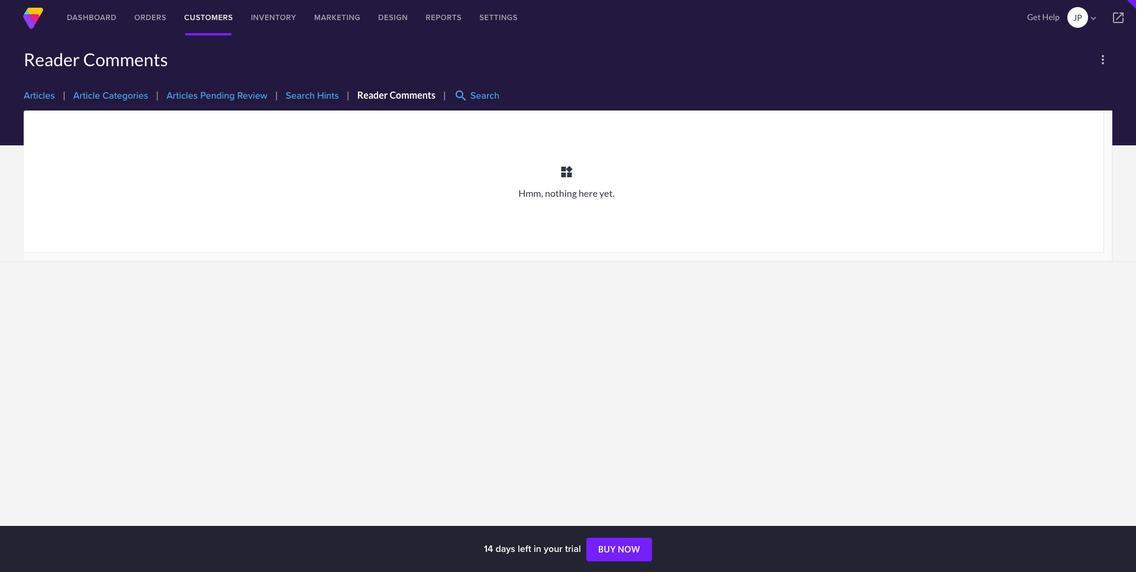 Task type: describe. For each thing, give the bounding box(es) containing it.
search
[[454, 89, 468, 103]]

article
[[73, 89, 100, 103]]

1 search from the left
[[286, 89, 315, 103]]

get
[[1027, 12, 1041, 22]]

marketing
[[314, 12, 361, 23]]

articles pending review link
[[167, 89, 267, 103]]

widgets
[[560, 165, 574, 179]]

your
[[544, 543, 563, 556]]

in
[[534, 543, 541, 556]]

0 vertical spatial comments
[[83, 49, 168, 70]]


[[1088, 13, 1099, 24]]

get help
[[1027, 12, 1060, 22]]

4 | from the left
[[347, 90, 350, 101]]

articles for articles pending review
[[167, 89, 198, 103]]

design
[[378, 12, 408, 23]]

articles for 'articles' link
[[24, 89, 55, 103]]

search hints
[[286, 89, 339, 103]]

 link
[[1101, 0, 1136, 36]]

buy
[[598, 545, 616, 555]]

search inside search search
[[470, 89, 500, 103]]


[[1111, 11, 1126, 25]]

reader comments link
[[357, 90, 436, 101]]

3 | from the left
[[275, 90, 278, 101]]

search search
[[454, 89, 500, 103]]

articles link
[[24, 89, 55, 103]]

trial
[[565, 543, 581, 556]]



Task type: vqa. For each thing, say whether or not it's contained in the screenshot.
top "Reader Comments"
yes



Task type: locate. For each thing, give the bounding box(es) containing it.
1 horizontal spatial comments
[[390, 90, 436, 101]]

1 horizontal spatial articles
[[167, 89, 198, 103]]

14 days left in your trial
[[484, 543, 583, 556]]

0 vertical spatial reader comments
[[24, 49, 168, 70]]

buy now
[[598, 545, 640, 555]]

here
[[579, 188, 598, 199]]

comments left search
[[390, 90, 436, 101]]

reports
[[426, 12, 462, 23]]

articles left pending
[[167, 89, 198, 103]]

review
[[237, 89, 267, 103]]

days
[[496, 543, 515, 556]]

2 search from the left
[[470, 89, 500, 103]]

dashboard link
[[58, 0, 125, 36]]

14
[[484, 543, 493, 556]]

hmm,
[[518, 188, 543, 199]]

hmm, nothing here yet.
[[518, 188, 615, 199]]

inventory
[[251, 12, 296, 23]]

more_vert
[[1096, 53, 1110, 67]]

2 | from the left
[[156, 90, 159, 101]]

customers
[[184, 12, 233, 23]]

comments up the categories
[[83, 49, 168, 70]]

settings
[[480, 12, 518, 23]]

1 horizontal spatial search
[[470, 89, 500, 103]]

5 | from the left
[[443, 90, 446, 101]]

reader right hints
[[357, 90, 388, 101]]

0 horizontal spatial search
[[286, 89, 315, 103]]

nothing
[[545, 188, 577, 199]]

| right "review" at top left
[[275, 90, 278, 101]]

article categories
[[73, 89, 148, 103]]

articles pending review
[[167, 89, 267, 103]]

categories
[[103, 89, 148, 103]]

help
[[1042, 12, 1060, 22]]

hints
[[317, 89, 339, 103]]

| right the categories
[[156, 90, 159, 101]]

now
[[618, 545, 640, 555]]

search hints link
[[286, 89, 339, 103]]

| left article
[[63, 90, 66, 101]]

left
[[518, 543, 531, 556]]

pending
[[200, 89, 235, 103]]

search left hints
[[286, 89, 315, 103]]

search right search
[[470, 89, 500, 103]]

article categories link
[[73, 89, 148, 103]]

yet.
[[600, 188, 615, 199]]

reader comments
[[24, 49, 168, 70], [357, 90, 436, 101]]

1 vertical spatial comments
[[390, 90, 436, 101]]

articles left article
[[24, 89, 55, 103]]

articles
[[24, 89, 55, 103], [167, 89, 198, 103]]

1 vertical spatial reader comments
[[357, 90, 436, 101]]

orders
[[134, 12, 166, 23]]

more_vert button
[[1094, 50, 1113, 69]]

| right hints
[[347, 90, 350, 101]]

0 horizontal spatial reader comments
[[24, 49, 168, 70]]

0 horizontal spatial reader
[[24, 49, 80, 70]]

|
[[63, 90, 66, 101], [156, 90, 159, 101], [275, 90, 278, 101], [347, 90, 350, 101], [443, 90, 446, 101]]

| left search
[[443, 90, 446, 101]]

1 | from the left
[[63, 90, 66, 101]]

1 horizontal spatial reader comments
[[357, 90, 436, 101]]

search
[[286, 89, 315, 103], [470, 89, 500, 103]]

reader up 'articles' link
[[24, 49, 80, 70]]

1 vertical spatial reader
[[357, 90, 388, 101]]

dashboard
[[67, 12, 117, 23]]

0 horizontal spatial articles
[[24, 89, 55, 103]]

comments
[[83, 49, 168, 70], [390, 90, 436, 101]]

2 articles from the left
[[167, 89, 198, 103]]

buy now link
[[586, 539, 652, 562]]

reader
[[24, 49, 80, 70], [357, 90, 388, 101]]

0 horizontal spatial comments
[[83, 49, 168, 70]]

1 articles from the left
[[24, 89, 55, 103]]

jp
[[1074, 12, 1082, 22]]

1 horizontal spatial reader
[[357, 90, 388, 101]]

0 vertical spatial reader
[[24, 49, 80, 70]]



